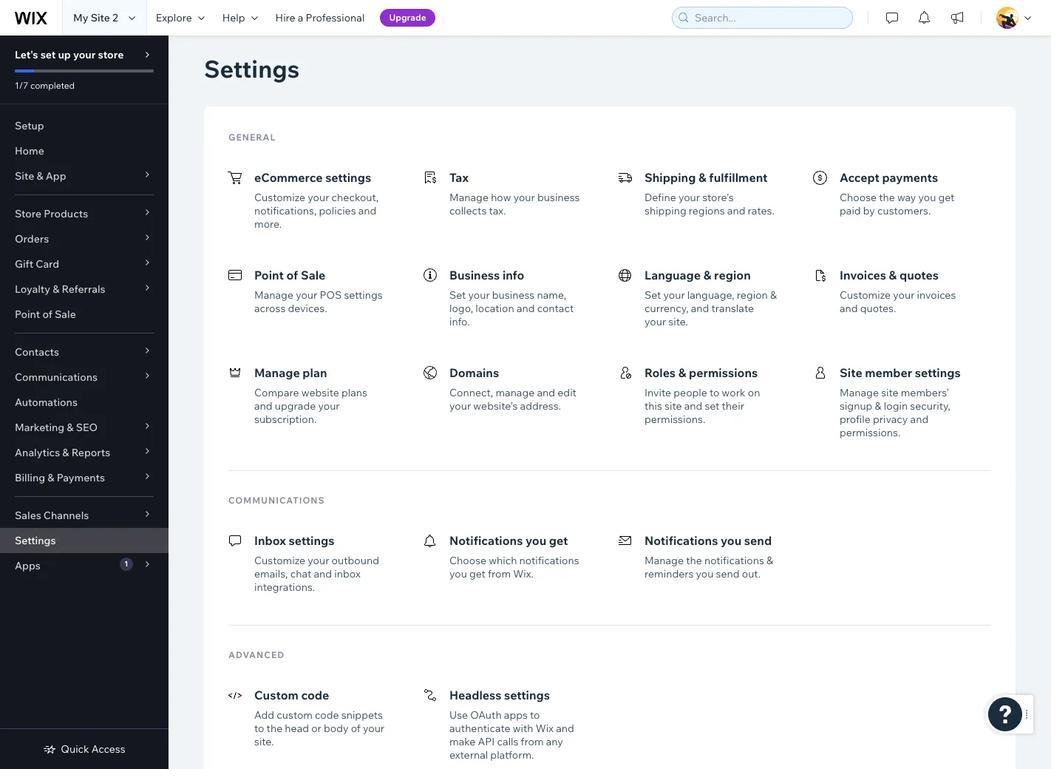 Task type: describe. For each thing, give the bounding box(es) containing it.
of for point of sale
[[42, 308, 52, 321]]

help
[[222, 11, 245, 24]]

notifications for send
[[705, 554, 765, 567]]

way
[[898, 191, 917, 204]]

hire a professional
[[276, 11, 365, 24]]

manage inside tax manage how your business collects tax.
[[450, 191, 489, 204]]

and inside business info set your business name, logo, location and contact info.
[[517, 302, 535, 315]]

roles
[[645, 365, 676, 380]]

permissions. for &
[[645, 413, 706, 426]]

translate
[[712, 302, 754, 315]]

your inside invoices & quotes customize your invoices and quotes.
[[894, 288, 915, 302]]

customize for tax
[[254, 191, 306, 204]]

security,
[[911, 399, 951, 413]]

0 vertical spatial send
[[745, 533, 772, 548]]

invite
[[645, 386, 672, 399]]

inbox
[[334, 567, 361, 581]]

out.
[[742, 567, 761, 581]]

choose inside accept payments choose the way you get paid by customers.
[[840, 191, 877, 204]]

marketing & seo button
[[0, 415, 169, 440]]

privacy
[[873, 413, 909, 426]]

language
[[645, 268, 701, 283]]

body
[[324, 722, 349, 735]]

and inside invoices & quotes customize your invoices and quotes.
[[840, 302, 858, 315]]

the inside accept payments choose the way you get paid by customers.
[[880, 191, 896, 204]]

0 vertical spatial settings
[[204, 54, 300, 84]]

shipping & fulfillment define your store's shipping regions and rates.
[[645, 170, 775, 217]]

plan
[[303, 365, 327, 380]]

store products button
[[0, 201, 169, 226]]

& right translate
[[771, 288, 777, 302]]

and inside inbox settings customize your outbound emails, chat and inbox integrations.
[[314, 567, 332, 581]]

domains connect, manage and edit your website's address.
[[450, 365, 577, 413]]

products
[[44, 207, 88, 220]]

site inside roles & permissions invite people to work on this site and set their permissions.
[[665, 399, 682, 413]]

shipping
[[645, 204, 687, 217]]

marketing
[[15, 421, 64, 434]]

ecommerce settings customize your checkout, notifications, policies and more.
[[254, 170, 379, 231]]

& inside the site member settings manage site members' signup & login security, profile privacy and permissions.
[[875, 399, 882, 413]]

name,
[[537, 288, 567, 302]]

& for app
[[37, 169, 43, 183]]

customize inside invoices & quotes customize your invoices and quotes.
[[840, 288, 891, 302]]

1 vertical spatial send
[[716, 567, 740, 581]]

1/7 completed
[[15, 80, 75, 91]]

up
[[58, 48, 71, 61]]

& for region
[[704, 268, 712, 283]]

and inside ecommerce settings customize your checkout, notifications, policies and more.
[[358, 204, 377, 217]]

on
[[748, 386, 761, 399]]

sales channels button
[[0, 503, 169, 528]]

billing & payments
[[15, 471, 105, 484]]

checkout,
[[332, 191, 379, 204]]

outbound
[[332, 554, 379, 567]]

billing
[[15, 471, 45, 484]]

settings for inbox settings
[[289, 533, 335, 548]]

settings inside the sidebar "element"
[[15, 534, 56, 547]]

set inside the sidebar "element"
[[40, 48, 56, 61]]

sales channels
[[15, 509, 89, 522]]

loyalty
[[15, 283, 50, 296]]

reminders
[[645, 567, 694, 581]]

& for seo
[[67, 421, 74, 434]]

external
[[450, 749, 488, 762]]

& for referrals
[[53, 283, 59, 296]]

your inside manage plan compare website plans and upgrade your subscription.
[[318, 399, 340, 413]]

plans
[[342, 386, 368, 399]]

settings inside point of sale manage your pos settings across devices.
[[344, 288, 383, 302]]

set inside business info set your business name, logo, location and contact info.
[[450, 288, 466, 302]]

settings for ecommerce settings
[[326, 170, 371, 185]]

which
[[489, 554, 517, 567]]

custom code add custom code snippets to the head or body of your site.
[[254, 688, 385, 749]]

your inside shipping & fulfillment define your store's shipping regions and rates.
[[679, 191, 700, 204]]

1 vertical spatial region
[[737, 288, 768, 302]]

analytics & reports button
[[0, 440, 169, 465]]

site. inside custom code add custom code snippets to the head or body of your site.
[[254, 735, 274, 749]]

to inside custom code add custom code snippets to the head or body of your site.
[[254, 722, 264, 735]]

from inside headless settings use oauth apps to authenticate with wix and make api calls from any external platform.
[[521, 735, 544, 749]]

access
[[92, 743, 125, 756]]

define
[[645, 191, 677, 204]]

subscription.
[[254, 413, 317, 426]]

your inside tax manage how your business collects tax.
[[514, 191, 535, 204]]

integrations.
[[254, 581, 315, 594]]

your inside business info set your business name, logo, location and contact info.
[[469, 288, 490, 302]]

edit
[[558, 386, 577, 399]]

site for member
[[840, 365, 863, 380]]

sidebar element
[[0, 36, 169, 769]]

professional
[[306, 11, 365, 24]]

0 vertical spatial code
[[301, 688, 329, 703]]

logo,
[[450, 302, 474, 315]]

and inside domains connect, manage and edit your website's address.
[[537, 386, 556, 399]]

tax
[[450, 170, 469, 185]]

analytics
[[15, 446, 60, 459]]

make
[[450, 735, 476, 749]]

custom
[[254, 688, 299, 703]]

settings for headless settings
[[504, 688, 550, 703]]

general
[[229, 132, 276, 143]]

notifications for notifications you get
[[450, 533, 523, 548]]

hire
[[276, 11, 296, 24]]

invoices & quotes customize your invoices and quotes.
[[840, 268, 957, 315]]

quotes.
[[861, 302, 897, 315]]

automations
[[15, 396, 78, 409]]

customize for notifications you get
[[254, 554, 306, 567]]

ecommerce
[[254, 170, 323, 185]]

settings inside the site member settings manage site members' signup & login security, profile privacy and permissions.
[[916, 365, 961, 380]]

site. inside language & region set your language, region & currency, and translate your site.
[[669, 315, 688, 328]]

setup link
[[0, 113, 169, 138]]

let's
[[15, 48, 38, 61]]

snippets
[[342, 709, 383, 722]]

loyalty & referrals
[[15, 283, 105, 296]]

oauth
[[471, 709, 502, 722]]

communications-section element
[[217, 510, 1003, 607]]

& for fulfillment
[[699, 170, 707, 185]]

your inside the sidebar "element"
[[73, 48, 96, 61]]

info.
[[450, 315, 470, 328]]

manage inside manage plan compare website plans and upgrade your subscription.
[[254, 365, 300, 380]]

1 vertical spatial code
[[315, 709, 339, 722]]

any
[[546, 735, 563, 749]]

setup
[[15, 119, 44, 132]]

devices.
[[288, 302, 327, 315]]

across
[[254, 302, 286, 315]]

your inside custom code add custom code snippets to the head or body of your site.
[[363, 722, 385, 735]]

and inside headless settings use oauth apps to authenticate with wix and make api calls from any external platform.
[[556, 722, 575, 735]]

business
[[450, 268, 500, 283]]

advanced-section element
[[217, 664, 1003, 769]]

website
[[302, 386, 339, 399]]

loyalty & referrals button
[[0, 277, 169, 302]]

compare
[[254, 386, 299, 399]]

the inside notifications you send manage the notifications & reminders you send out.
[[686, 554, 702, 567]]

site & app button
[[0, 163, 169, 189]]

apps
[[15, 559, 41, 572]]

analytics & reports
[[15, 446, 110, 459]]

Search... field
[[691, 7, 848, 28]]

your inside inbox settings customize your outbound emails, chat and inbox integrations.
[[308, 554, 329, 567]]

invoices
[[918, 288, 957, 302]]

location
[[476, 302, 515, 315]]

policies
[[319, 204, 356, 217]]

advanced
[[229, 649, 285, 660]]



Task type: vqa. For each thing, say whether or not it's contained in the screenshot.


Task type: locate. For each thing, give the bounding box(es) containing it.
permissions. down signup on the right of page
[[840, 426, 901, 439]]

1 horizontal spatial notifications
[[705, 554, 765, 567]]

accept payments choose the way you get paid by customers.
[[840, 170, 955, 217]]

& left "login"
[[875, 399, 882, 413]]

0 vertical spatial from
[[488, 567, 511, 581]]

point of sale link
[[0, 302, 169, 327]]

& for reports
[[62, 446, 69, 459]]

1 horizontal spatial business
[[538, 191, 580, 204]]

0 vertical spatial set
[[40, 48, 56, 61]]

site for &
[[15, 169, 34, 183]]

send left out.
[[716, 567, 740, 581]]

tax.
[[489, 204, 506, 217]]

business right how
[[538, 191, 580, 204]]

1 vertical spatial choose
[[450, 554, 487, 567]]

0 vertical spatial site.
[[669, 315, 688, 328]]

1 horizontal spatial site
[[882, 386, 899, 399]]

settings inside ecommerce settings customize your checkout, notifications, policies and more.
[[326, 170, 371, 185]]

sale for point of sale manage your pos settings across devices.
[[301, 268, 326, 283]]

0 horizontal spatial the
[[267, 722, 283, 735]]

language,
[[688, 288, 735, 302]]

accept
[[840, 170, 880, 185]]

notifications right reminders
[[705, 554, 765, 567]]

customers.
[[878, 204, 931, 217]]

hire a professional link
[[267, 0, 374, 36]]

and inside the site member settings manage site members' signup & login security, profile privacy and permissions.
[[911, 413, 929, 426]]

manage for notifications you send
[[645, 554, 684, 567]]

orders button
[[0, 226, 169, 251]]

of for point of sale manage your pos settings across devices.
[[287, 268, 298, 283]]

settings up apps
[[504, 688, 550, 703]]

1 notifications from the left
[[450, 533, 523, 548]]

help button
[[214, 0, 267, 36]]

& left app
[[37, 169, 43, 183]]

to for &
[[710, 386, 720, 399]]

settings down sales
[[15, 534, 56, 547]]

manage inside point of sale manage your pos settings across devices.
[[254, 288, 294, 302]]

1 vertical spatial point
[[15, 308, 40, 321]]

platform.
[[491, 749, 534, 762]]

general-section element
[[217, 146, 1007, 453]]

to right apps
[[530, 709, 540, 722]]

region up 'language,'
[[715, 268, 751, 283]]

& for quotes
[[889, 268, 897, 283]]

1 horizontal spatial settings
[[204, 54, 300, 84]]

settings up checkout, on the left of the page
[[326, 170, 371, 185]]

site down home
[[15, 169, 34, 183]]

point up across
[[254, 268, 284, 283]]

and inside roles & permissions invite people to work on this site and set their permissions.
[[685, 399, 703, 413]]

and right chat
[[314, 567, 332, 581]]

1 horizontal spatial set
[[705, 399, 720, 413]]

notifications for notifications you send
[[645, 533, 719, 548]]

orders
[[15, 232, 49, 246]]

gift card
[[15, 257, 59, 271]]

1 vertical spatial the
[[686, 554, 702, 567]]

api
[[478, 735, 495, 749]]

store products
[[15, 207, 88, 220]]

2 notifications from the left
[[705, 554, 765, 567]]

collects
[[450, 204, 487, 217]]

0 horizontal spatial sale
[[55, 308, 76, 321]]

referrals
[[62, 283, 105, 296]]

1 horizontal spatial set
[[645, 288, 661, 302]]

inbox settings customize your outbound emails, chat and inbox integrations.
[[254, 533, 379, 594]]

custom
[[277, 709, 313, 722]]

home
[[15, 144, 44, 158]]

0 horizontal spatial set
[[450, 288, 466, 302]]

you
[[919, 191, 937, 204], [526, 533, 547, 548], [721, 533, 742, 548], [450, 567, 467, 581], [696, 567, 714, 581]]

sale down loyalty & referrals
[[55, 308, 76, 321]]

add
[[254, 709, 275, 722]]

0 horizontal spatial of
[[42, 308, 52, 321]]

communications button
[[0, 365, 169, 390]]

store
[[15, 207, 41, 220]]

notifications inside notifications you send manage the notifications & reminders you send out.
[[705, 554, 765, 567]]

& inside roles & permissions invite people to work on this site and set their permissions.
[[679, 365, 687, 380]]

of inside point of sale manage your pos settings across devices.
[[287, 268, 298, 283]]

site inside the site member settings manage site members' signup & login security, profile privacy and permissions.
[[882, 386, 899, 399]]

site inside popup button
[[15, 169, 34, 183]]

0 horizontal spatial site.
[[254, 735, 274, 749]]

of down loyalty & referrals
[[42, 308, 52, 321]]

sale for point of sale
[[55, 308, 76, 321]]

and inside language & region set your language, region & currency, and translate your site.
[[691, 302, 710, 315]]

1 horizontal spatial the
[[686, 554, 702, 567]]

and left translate
[[691, 302, 710, 315]]

and
[[358, 204, 377, 217], [728, 204, 746, 217], [517, 302, 535, 315], [691, 302, 710, 315], [840, 302, 858, 315], [537, 386, 556, 399], [254, 399, 273, 413], [685, 399, 703, 413], [911, 413, 929, 426], [314, 567, 332, 581], [556, 722, 575, 735]]

& right loyalty
[[53, 283, 59, 296]]

from left 'wix.'
[[488, 567, 511, 581]]

site right this
[[665, 399, 682, 413]]

people
[[674, 386, 708, 399]]

site left 2
[[91, 11, 110, 24]]

set inside language & region set your language, region & currency, and translate your site.
[[645, 288, 661, 302]]

1 vertical spatial site.
[[254, 735, 274, 749]]

signup
[[840, 399, 873, 413]]

and left "name," at top right
[[517, 302, 535, 315]]

of inside custom code add custom code snippets to the head or body of your site.
[[351, 722, 361, 735]]

set down business
[[450, 288, 466, 302]]

0 horizontal spatial get
[[470, 567, 486, 581]]

notifications inside the notifications you get choose which notifications you get from wix.
[[520, 554, 580, 567]]

quick access button
[[43, 743, 125, 756]]

quick
[[61, 743, 89, 756]]

customize inside inbox settings customize your outbound emails, chat and inbox integrations.
[[254, 554, 306, 567]]

set inside roles & permissions invite people to work on this site and set their permissions.
[[705, 399, 720, 413]]

customize down inbox
[[254, 554, 306, 567]]

point inside point of sale link
[[15, 308, 40, 321]]

to inside roles & permissions invite people to work on this site and set their permissions.
[[710, 386, 720, 399]]

from
[[488, 567, 511, 581], [521, 735, 544, 749]]

and right "login"
[[911, 413, 929, 426]]

site. down 'add'
[[254, 735, 274, 749]]

card
[[36, 257, 59, 271]]

channels
[[44, 509, 89, 522]]

0 horizontal spatial site
[[665, 399, 682, 413]]

manage for site member settings
[[840, 386, 879, 399]]

how
[[491, 191, 511, 204]]

completed
[[30, 80, 75, 91]]

the left 'way'
[[880, 191, 896, 204]]

code up custom
[[301, 688, 329, 703]]

sale inside the sidebar "element"
[[55, 308, 76, 321]]

notifications up which
[[450, 533, 523, 548]]

& up people at the right of the page
[[679, 365, 687, 380]]

site inside the site member settings manage site members' signup & login security, profile privacy and permissions.
[[840, 365, 863, 380]]

to down 'custom'
[[254, 722, 264, 735]]

headless settings use oauth apps to authenticate with wix and make api calls from any external platform.
[[450, 688, 575, 762]]

manage for point of sale
[[254, 288, 294, 302]]

2 vertical spatial get
[[470, 567, 486, 581]]

permissions
[[689, 365, 758, 380]]

settings
[[204, 54, 300, 84], [15, 534, 56, 547]]

0 horizontal spatial notifications
[[450, 533, 523, 548]]

0 horizontal spatial point
[[15, 308, 40, 321]]

you inside accept payments choose the way you get paid by customers.
[[919, 191, 937, 204]]

0 horizontal spatial permissions.
[[645, 413, 706, 426]]

marketing & seo
[[15, 421, 98, 434]]

1 horizontal spatial site.
[[669, 315, 688, 328]]

and right invite on the right of page
[[685, 399, 703, 413]]

2
[[112, 11, 118, 24]]

and left rates.
[[728, 204, 746, 217]]

0 vertical spatial the
[[880, 191, 896, 204]]

payments
[[883, 170, 939, 185]]

& for permissions
[[679, 365, 687, 380]]

of
[[287, 268, 298, 283], [42, 308, 52, 321], [351, 722, 361, 735]]

notifications inside the notifications you get choose which notifications you get from wix.
[[450, 533, 523, 548]]

customize down ecommerce
[[254, 191, 306, 204]]

0 horizontal spatial set
[[40, 48, 56, 61]]

1 horizontal spatial site
[[91, 11, 110, 24]]

1 horizontal spatial notifications
[[645, 533, 719, 548]]

2 vertical spatial site
[[840, 365, 863, 380]]

0 vertical spatial site
[[91, 11, 110, 24]]

and inside manage plan compare website plans and upgrade your subscription.
[[254, 399, 273, 413]]

set left their
[[705, 399, 720, 413]]

region
[[715, 268, 751, 283], [737, 288, 768, 302]]

& right billing
[[48, 471, 54, 484]]

2 vertical spatial of
[[351, 722, 361, 735]]

& for payments
[[48, 471, 54, 484]]

settings inside headless settings use oauth apps to authenticate with wix and make api calls from any external platform.
[[504, 688, 550, 703]]

and inside shipping & fulfillment define your store's shipping regions and rates.
[[728, 204, 746, 217]]

& up 'language,'
[[704, 268, 712, 283]]

of right body
[[351, 722, 361, 735]]

customize down "invoices"
[[840, 288, 891, 302]]

manage
[[496, 386, 535, 399]]

point down loyalty
[[15, 308, 40, 321]]

1/7
[[15, 80, 28, 91]]

1 vertical spatial of
[[42, 308, 52, 321]]

settings right pos on the left of the page
[[344, 288, 383, 302]]

notifications up reminders
[[645, 533, 719, 548]]

your inside domains connect, manage and edit your website's address.
[[450, 399, 471, 413]]

sale up pos on the left of the page
[[301, 268, 326, 283]]

& left the seo
[[67, 421, 74, 434]]

0 vertical spatial business
[[538, 191, 580, 204]]

business down info
[[492, 288, 535, 302]]

& up store's
[[699, 170, 707, 185]]

permissions. inside roles & permissions invite people to work on this site and set their permissions.
[[645, 413, 706, 426]]

to left work
[[710, 386, 720, 399]]

0 horizontal spatial to
[[254, 722, 264, 735]]

and left edit
[[537, 386, 556, 399]]

1 horizontal spatial to
[[530, 709, 540, 722]]

0 horizontal spatial choose
[[450, 554, 487, 567]]

code right custom
[[315, 709, 339, 722]]

business
[[538, 191, 580, 204], [492, 288, 535, 302]]

1 horizontal spatial point
[[254, 268, 284, 283]]

business for manage
[[538, 191, 580, 204]]

from inside the notifications you get choose which notifications you get from wix.
[[488, 567, 511, 581]]

business inside tax manage how your business collects tax.
[[538, 191, 580, 204]]

site member settings manage site members' signup & login security, profile privacy and permissions.
[[840, 365, 961, 439]]

business for info
[[492, 288, 535, 302]]

& inside notifications you send manage the notifications & reminders you send out.
[[767, 554, 774, 567]]

0 vertical spatial sale
[[301, 268, 326, 283]]

of inside the sidebar "element"
[[42, 308, 52, 321]]

& inside invoices & quotes customize your invoices and quotes.
[[889, 268, 897, 283]]

rates.
[[748, 204, 775, 217]]

to inside headless settings use oauth apps to authenticate with wix and make api calls from any external platform.
[[530, 709, 540, 722]]

1 horizontal spatial get
[[549, 533, 568, 548]]

0 horizontal spatial from
[[488, 567, 511, 581]]

chat
[[290, 567, 312, 581]]

and left quotes.
[[840, 302, 858, 315]]

& inside dropdown button
[[53, 283, 59, 296]]

calls
[[497, 735, 519, 749]]

1 vertical spatial communications
[[229, 495, 325, 506]]

2 vertical spatial the
[[267, 722, 283, 735]]

1 vertical spatial set
[[705, 399, 720, 413]]

invoices
[[840, 268, 887, 283]]

settings inside inbox settings customize your outbound emails, chat and inbox integrations.
[[289, 533, 335, 548]]

1 horizontal spatial communications
[[229, 495, 325, 506]]

1 horizontal spatial permissions.
[[840, 426, 901, 439]]

0 horizontal spatial settings
[[15, 534, 56, 547]]

site up signup on the right of page
[[840, 365, 863, 380]]

manage inside the site member settings manage site members' signup & login security, profile privacy and permissions.
[[840, 386, 879, 399]]

1 horizontal spatial send
[[745, 533, 772, 548]]

use
[[450, 709, 468, 722]]

notifications you send manage the notifications & reminders you send out.
[[645, 533, 774, 581]]

choose down accept
[[840, 191, 877, 204]]

your inside ecommerce settings customize your checkout, notifications, policies and more.
[[308, 191, 329, 204]]

0 horizontal spatial communications
[[15, 371, 98, 384]]

0 vertical spatial get
[[939, 191, 955, 204]]

0 horizontal spatial notifications
[[520, 554, 580, 567]]

authenticate
[[450, 722, 511, 735]]

1 horizontal spatial choose
[[840, 191, 877, 204]]

manage plan compare website plans and upgrade your subscription.
[[254, 365, 368, 426]]

2 horizontal spatial get
[[939, 191, 955, 204]]

notifications inside notifications you send manage the notifications & reminders you send out.
[[645, 533, 719, 548]]

my
[[73, 11, 88, 24]]

communications up automations
[[15, 371, 98, 384]]

& left the "quotes"
[[889, 268, 897, 283]]

sale
[[301, 268, 326, 283], [55, 308, 76, 321]]

& inside shipping & fulfillment define your store's shipping regions and rates.
[[699, 170, 707, 185]]

roles & permissions invite people to work on this site and set their permissions.
[[645, 365, 761, 426]]

let's set up your store
[[15, 48, 124, 61]]

1 horizontal spatial of
[[287, 268, 298, 283]]

the left out.
[[686, 554, 702, 567]]

settings up members'
[[916, 365, 961, 380]]

communications inside communications dropdown button
[[15, 371, 98, 384]]

headless
[[450, 688, 502, 703]]

region right 'language,'
[[737, 288, 768, 302]]

0 horizontal spatial site
[[15, 169, 34, 183]]

of up the devices.
[[287, 268, 298, 283]]

1 vertical spatial sale
[[55, 308, 76, 321]]

1 vertical spatial business
[[492, 288, 535, 302]]

& inside dropdown button
[[48, 471, 54, 484]]

& right out.
[[767, 554, 774, 567]]

0 horizontal spatial business
[[492, 288, 535, 302]]

site. down 'language,'
[[669, 315, 688, 328]]

0 vertical spatial point
[[254, 268, 284, 283]]

shipping
[[645, 170, 696, 185]]

2 horizontal spatial to
[[710, 386, 720, 399]]

0 vertical spatial of
[[287, 268, 298, 283]]

1
[[124, 559, 128, 569]]

contacts
[[15, 345, 59, 359]]

permissions. down people at the right of the page
[[645, 413, 706, 426]]

or
[[312, 722, 322, 735]]

settings down help button
[[204, 54, 300, 84]]

2 set from the left
[[645, 288, 661, 302]]

communications up inbox
[[229, 495, 325, 506]]

notifications right which
[[520, 554, 580, 567]]

1 horizontal spatial from
[[521, 735, 544, 749]]

0 vertical spatial customize
[[254, 191, 306, 204]]

and right policies
[[358, 204, 377, 217]]

notifications for get
[[520, 554, 580, 567]]

send up out.
[[745, 533, 772, 548]]

1 vertical spatial from
[[521, 735, 544, 749]]

wix
[[536, 722, 554, 735]]

point inside point of sale manage your pos settings across devices.
[[254, 268, 284, 283]]

their
[[722, 399, 745, 413]]

settings up chat
[[289, 533, 335, 548]]

this
[[645, 399, 663, 413]]

to for settings
[[530, 709, 540, 722]]

site
[[882, 386, 899, 399], [665, 399, 682, 413]]

2 vertical spatial customize
[[254, 554, 306, 567]]

business inside business info set your business name, logo, location and contact info.
[[492, 288, 535, 302]]

0 vertical spatial region
[[715, 268, 751, 283]]

2 horizontal spatial site
[[840, 365, 863, 380]]

manage inside notifications you send manage the notifications & reminders you send out.
[[645, 554, 684, 567]]

1 vertical spatial settings
[[15, 534, 56, 547]]

your inside point of sale manage your pos settings across devices.
[[296, 288, 318, 302]]

customize inside ecommerce settings customize your checkout, notifications, policies and more.
[[254, 191, 306, 204]]

emails,
[[254, 567, 288, 581]]

1 horizontal spatial sale
[[301, 268, 326, 283]]

profile
[[840, 413, 871, 426]]

the inside custom code add custom code snippets to the head or body of your site.
[[267, 722, 283, 735]]

from left any
[[521, 735, 544, 749]]

reports
[[72, 446, 110, 459]]

currency,
[[645, 302, 689, 315]]

choose
[[840, 191, 877, 204], [450, 554, 487, 567]]

2 horizontal spatial of
[[351, 722, 361, 735]]

point for point of sale manage your pos settings across devices.
[[254, 268, 284, 283]]

choose inside the notifications you get choose which notifications you get from wix.
[[450, 554, 487, 567]]

seo
[[76, 421, 98, 434]]

wix.
[[513, 567, 534, 581]]

automations link
[[0, 390, 169, 415]]

0 horizontal spatial send
[[716, 567, 740, 581]]

1 vertical spatial site
[[15, 169, 34, 183]]

point for point of sale
[[15, 308, 40, 321]]

set down language
[[645, 288, 661, 302]]

0 vertical spatial choose
[[840, 191, 877, 204]]

0 vertical spatial communications
[[15, 371, 98, 384]]

permissions. for member
[[840, 426, 901, 439]]

and left upgrade
[[254, 399, 273, 413]]

site down member
[[882, 386, 899, 399]]

the left the head
[[267, 722, 283, 735]]

& left reports
[[62, 446, 69, 459]]

sale inside point of sale manage your pos settings across devices.
[[301, 268, 326, 283]]

1 vertical spatial customize
[[840, 288, 891, 302]]

get inside accept payments choose the way you get paid by customers.
[[939, 191, 955, 204]]

explore
[[156, 11, 192, 24]]

set left up
[[40, 48, 56, 61]]

2 horizontal spatial the
[[880, 191, 896, 204]]

2 notifications from the left
[[645, 533, 719, 548]]

1 vertical spatial get
[[549, 533, 568, 548]]

permissions. inside the site member settings manage site members' signup & login security, profile privacy and permissions.
[[840, 426, 901, 439]]

notifications
[[520, 554, 580, 567], [705, 554, 765, 567]]

site & app
[[15, 169, 66, 183]]

choose left which
[[450, 554, 487, 567]]

1 notifications from the left
[[520, 554, 580, 567]]

1 set from the left
[[450, 288, 466, 302]]

and right the wix
[[556, 722, 575, 735]]



